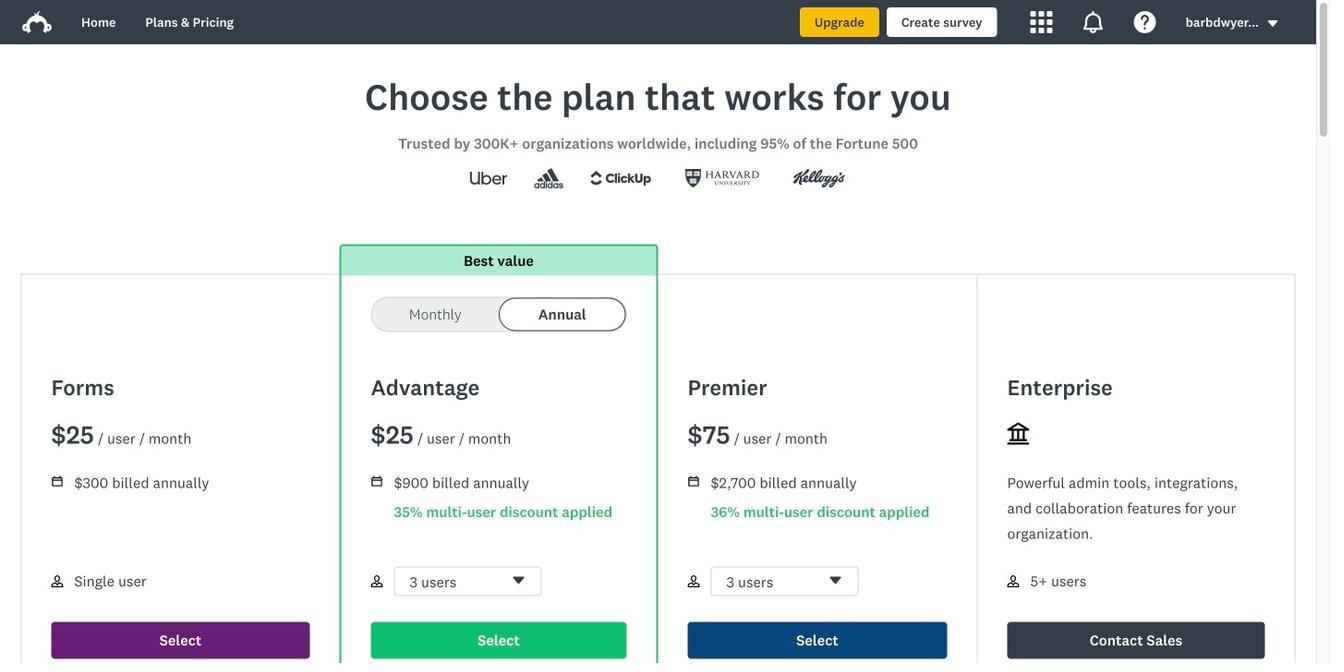 Task type: locate. For each thing, give the bounding box(es) containing it.
user image
[[51, 576, 63, 588], [371, 576, 383, 588], [1008, 576, 1020, 588]]

1 select menu field from the left
[[394, 567, 542, 597]]

2 select menu field from the left
[[711, 567, 859, 597]]

brand logo image
[[22, 7, 52, 37], [22, 11, 52, 33]]

select menu field for user image
[[711, 567, 859, 597]]

1 horizontal spatial select menu field
[[711, 567, 859, 597]]

building icon image
[[1008, 423, 1030, 445]]

user image
[[688, 576, 700, 588]]

calendar icon image
[[51, 475, 63, 487], [371, 475, 383, 487], [688, 475, 700, 487], [52, 476, 63, 487], [372, 476, 382, 487], [689, 476, 699, 487]]

2 brand logo image from the top
[[22, 11, 52, 33]]

dropdown arrow icon image
[[1267, 17, 1280, 30], [1269, 20, 1278, 27]]

help icon image
[[1134, 11, 1157, 33]]

2 user image from the left
[[371, 576, 383, 588]]

Select Menu field
[[394, 567, 542, 597], [711, 567, 859, 597]]

0 horizontal spatial select menu field
[[394, 567, 542, 597]]

0 horizontal spatial user image
[[51, 576, 63, 588]]

kellogg's image
[[777, 164, 864, 193]]

clickup image
[[573, 164, 669, 193]]

products icon image
[[1031, 11, 1053, 33], [1031, 11, 1053, 33]]

1 user image from the left
[[51, 576, 63, 588]]

1 horizontal spatial user image
[[371, 576, 383, 588]]

2 horizontal spatial user image
[[1008, 576, 1020, 588]]



Task type: vqa. For each thing, say whether or not it's contained in the screenshot.
the right Template image
no



Task type: describe. For each thing, give the bounding box(es) containing it.
harvard image
[[669, 164, 777, 193]]

select menu field for 2nd user icon from right
[[394, 567, 542, 597]]

notification center icon image
[[1083, 11, 1105, 33]]

1 brand logo image from the top
[[22, 7, 52, 37]]

adidas image
[[524, 168, 573, 189]]

uber image
[[453, 164, 524, 193]]

3 user image from the left
[[1008, 576, 1020, 588]]



